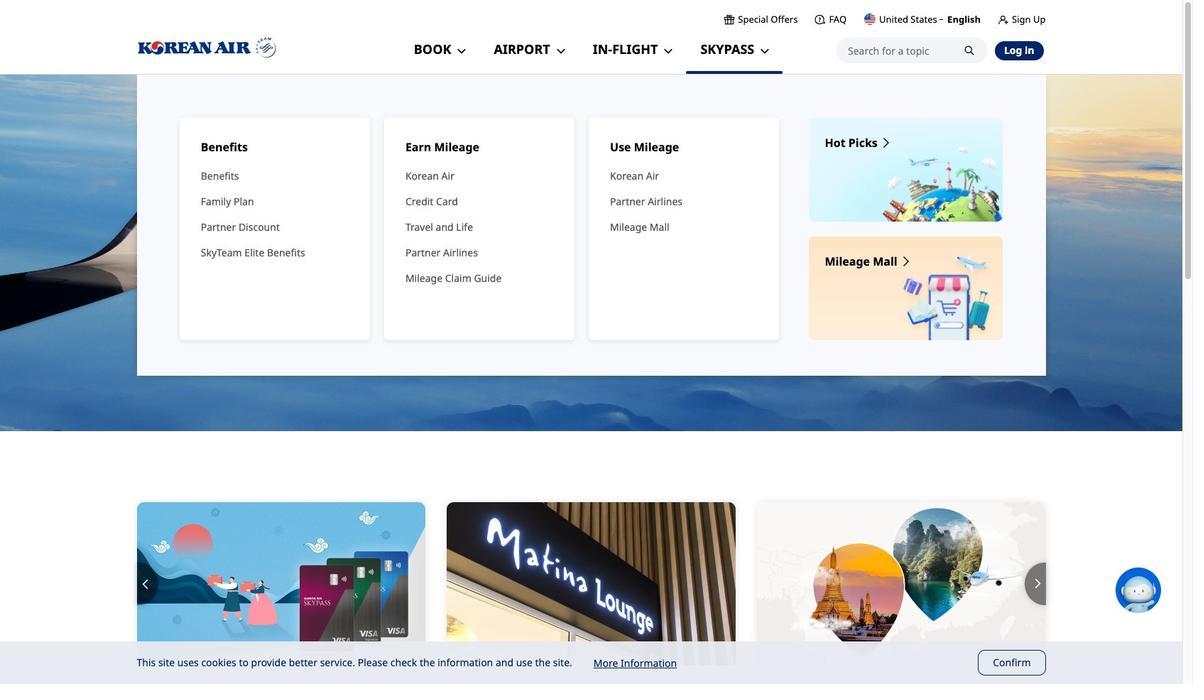 Task type: locate. For each thing, give the bounding box(es) containing it.
tab list
[[137, 173, 1046, 211]]



Task type: describe. For each thing, give the bounding box(es) containing it.
itinerary type group
[[376, 232, 531, 259]]

booking type group
[[165, 232, 352, 261]]



Task type: vqa. For each thing, say whether or not it's contained in the screenshot.
tab list
yes



